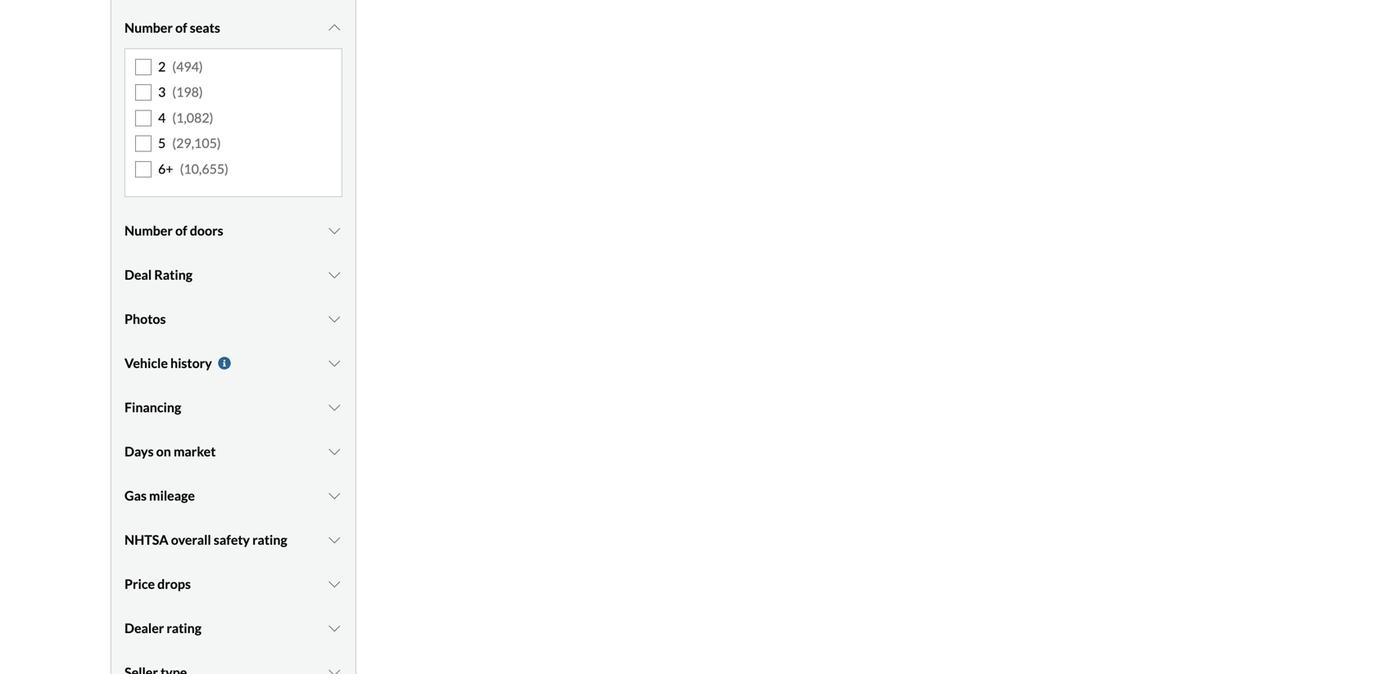 Task type: describe. For each thing, give the bounding box(es) containing it.
number of doors
[[125, 223, 223, 239]]

seats
[[190, 20, 220, 36]]

6+ (10,655)
[[158, 161, 228, 177]]

5 (29,105)
[[158, 135, 221, 151]]

(1,082)
[[172, 110, 213, 126]]

(10,655)
[[180, 161, 228, 177]]

deal rating button
[[125, 255, 342, 296]]

financing
[[125, 400, 181, 416]]

rating
[[154, 267, 193, 283]]

3
[[158, 84, 166, 100]]

gas
[[125, 488, 147, 504]]

2 (494)
[[158, 59, 203, 75]]

chevron down image inside vehicle history dropdown button
[[326, 357, 342, 370]]

chevron down image for safety
[[326, 534, 342, 547]]

days on market
[[125, 444, 216, 460]]

of for doors
[[175, 223, 187, 239]]

number for number of doors
[[125, 223, 173, 239]]

(198)
[[172, 84, 203, 100]]

mileage
[[149, 488, 195, 504]]

overall
[[171, 532, 211, 548]]

vehicle history button
[[125, 343, 342, 384]]

price drops
[[125, 577, 191, 593]]

price
[[125, 577, 155, 593]]

vehicle history
[[125, 356, 212, 371]]

price drops button
[[125, 564, 342, 605]]

gas mileage
[[125, 488, 195, 504]]

chevron down image for days on market
[[326, 446, 342, 459]]

of for seats
[[175, 20, 187, 36]]

number of doors button
[[125, 211, 342, 251]]

number of seats
[[125, 20, 220, 36]]

dealer rating button
[[125, 609, 342, 650]]

gas mileage button
[[125, 476, 342, 517]]

deal rating
[[125, 267, 193, 283]]

financing button
[[125, 387, 342, 428]]

nhtsa
[[125, 532, 168, 548]]

nhtsa overall safety rating
[[125, 532, 287, 548]]

photos
[[125, 311, 166, 327]]



Task type: vqa. For each thing, say whether or not it's contained in the screenshot.
the mo*
no



Task type: locate. For each thing, give the bounding box(es) containing it.
(494)
[[172, 59, 203, 75]]

0 horizontal spatial rating
[[167, 621, 201, 637]]

chevron down image inside 'financing' "dropdown button"
[[326, 401, 342, 414]]

dealer
[[125, 621, 164, 637]]

chevron down image for dealer rating
[[326, 623, 342, 636]]

chevron down image for photos
[[326, 313, 342, 326]]

1 vertical spatial rating
[[167, 621, 201, 637]]

doors
[[190, 223, 223, 239]]

chevron down image inside the gas mileage 'dropdown button'
[[326, 490, 342, 503]]

chevron down image for seats
[[326, 21, 342, 34]]

safety
[[214, 532, 250, 548]]

nhtsa overall safety rating button
[[125, 520, 342, 561]]

chevron down image inside 'number of doors' 'dropdown button'
[[326, 224, 342, 238]]

chevron down image
[[326, 269, 342, 282], [326, 313, 342, 326], [326, 357, 342, 370], [326, 446, 342, 459], [326, 578, 342, 591], [326, 623, 342, 636], [326, 667, 342, 675]]

number inside dropdown button
[[125, 20, 173, 36]]

2 of from the top
[[175, 223, 187, 239]]

4 chevron down image from the top
[[326, 446, 342, 459]]

chevron down image inside number of seats dropdown button
[[326, 21, 342, 34]]

0 vertical spatial number
[[125, 20, 173, 36]]

0 vertical spatial of
[[175, 20, 187, 36]]

4 (1,082)
[[158, 110, 213, 126]]

5
[[158, 135, 166, 151]]

1 vertical spatial of
[[175, 223, 187, 239]]

number for number of seats
[[125, 20, 173, 36]]

market
[[174, 444, 216, 460]]

info circle image
[[216, 357, 232, 370]]

rating inside dealer rating dropdown button
[[167, 621, 201, 637]]

days on market button
[[125, 432, 342, 473]]

2 number from the top
[[125, 223, 173, 239]]

5 chevron down image from the top
[[326, 578, 342, 591]]

dealer rating
[[125, 621, 201, 637]]

1 vertical spatial number
[[125, 223, 173, 239]]

chevron down image inside deal rating "dropdown button"
[[326, 269, 342, 282]]

number of seats button
[[125, 7, 342, 48]]

rating right safety
[[252, 532, 287, 548]]

4 chevron down image from the top
[[326, 490, 342, 503]]

1 of from the top
[[175, 20, 187, 36]]

deal
[[125, 267, 152, 283]]

5 chevron down image from the top
[[326, 534, 342, 547]]

of
[[175, 20, 187, 36], [175, 223, 187, 239]]

number
[[125, 20, 173, 36], [125, 223, 173, 239]]

(29,105)
[[172, 135, 221, 151]]

chevron down image for deal rating
[[326, 269, 342, 282]]

0 vertical spatial rating
[[252, 532, 287, 548]]

chevron down image inside the price drops dropdown button
[[326, 578, 342, 591]]

2
[[158, 59, 166, 75]]

chevron down image for price drops
[[326, 578, 342, 591]]

chevron down image inside dealer rating dropdown button
[[326, 623, 342, 636]]

of inside number of seats dropdown button
[[175, 20, 187, 36]]

1 chevron down image from the top
[[326, 21, 342, 34]]

vehicle
[[125, 356, 168, 371]]

rating right dealer
[[167, 621, 201, 637]]

photos button
[[125, 299, 342, 340]]

6 chevron down image from the top
[[326, 623, 342, 636]]

of inside 'number of doors' 'dropdown button'
[[175, 223, 187, 239]]

chevron down image for doors
[[326, 224, 342, 238]]

rating inside nhtsa overall safety rating dropdown button
[[252, 532, 287, 548]]

3 chevron down image from the top
[[326, 401, 342, 414]]

number inside 'dropdown button'
[[125, 223, 173, 239]]

2 chevron down image from the top
[[326, 224, 342, 238]]

chevron down image inside nhtsa overall safety rating dropdown button
[[326, 534, 342, 547]]

1 horizontal spatial rating
[[252, 532, 287, 548]]

chevron down image
[[326, 21, 342, 34], [326, 224, 342, 238], [326, 401, 342, 414], [326, 490, 342, 503], [326, 534, 342, 547]]

chevron down image inside days on market dropdown button
[[326, 446, 342, 459]]

days
[[125, 444, 154, 460]]

2 chevron down image from the top
[[326, 313, 342, 326]]

1 chevron down image from the top
[[326, 269, 342, 282]]

3 chevron down image from the top
[[326, 357, 342, 370]]

3 (198)
[[158, 84, 203, 100]]

of left seats in the top left of the page
[[175, 20, 187, 36]]

on
[[156, 444, 171, 460]]

chevron down image inside photos dropdown button
[[326, 313, 342, 326]]

rating
[[252, 532, 287, 548], [167, 621, 201, 637]]

of left doors
[[175, 223, 187, 239]]

number up 2
[[125, 20, 173, 36]]

drops
[[157, 577, 191, 593]]

4
[[158, 110, 166, 126]]

number up deal rating in the left of the page
[[125, 223, 173, 239]]

7 chevron down image from the top
[[326, 667, 342, 675]]

history
[[170, 356, 212, 371]]

6+
[[158, 161, 173, 177]]

1 number from the top
[[125, 20, 173, 36]]



